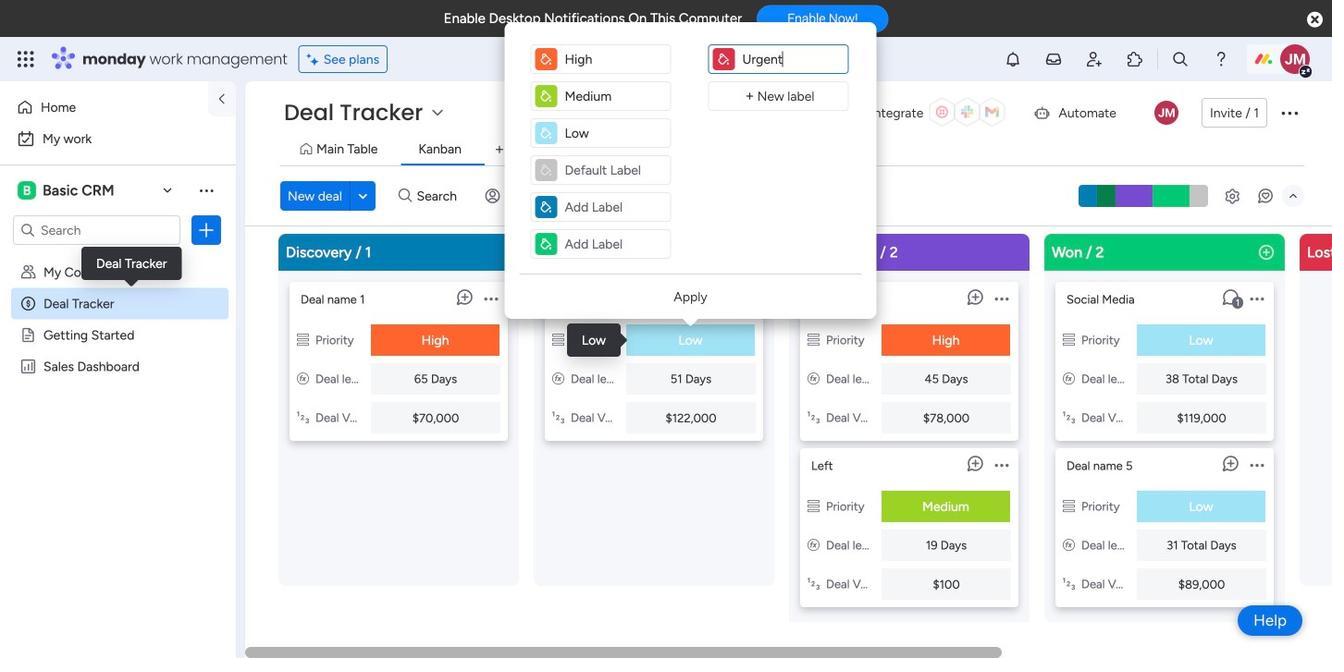 Task type: describe. For each thing, give the bounding box(es) containing it.
public board image
[[19, 327, 37, 344]]

1 horizontal spatial list box
[[800, 275, 1018, 608]]

select product image
[[17, 50, 35, 68]]

workspace image
[[18, 180, 36, 201]]

monday marketplace image
[[1126, 50, 1144, 68]]

new deal image
[[1257, 243, 1276, 262]]

sort board by any column image
[[657, 187, 686, 205]]

1 horizontal spatial options image
[[484, 282, 498, 316]]

0 horizontal spatial options image
[[197, 221, 216, 240]]

jeremy miller image
[[1154, 101, 1178, 125]]

v2 function small outline image
[[552, 372, 564, 387]]

1 v2 small numbers digit column outline image from the left
[[297, 411, 309, 426]]

add view image
[[496, 143, 503, 157]]

invite members image
[[1085, 50, 1104, 68]]

workspace options image
[[197, 181, 216, 200]]

notifications image
[[1004, 50, 1022, 68]]

search everything image
[[1171, 50, 1190, 68]]

update feed image
[[1044, 50, 1063, 68]]



Task type: locate. For each thing, give the bounding box(es) containing it.
v2 status outline image
[[297, 333, 309, 348], [1063, 333, 1075, 348]]

2 horizontal spatial list box
[[1055, 275, 1274, 608]]

0 horizontal spatial v2 status outline image
[[297, 333, 309, 348]]

1 horizontal spatial options image
[[1250, 448, 1264, 482]]

options image inside list box
[[1250, 282, 1264, 316]]

v2 function small outline image
[[297, 372, 309, 387], [808, 372, 820, 387], [1063, 372, 1075, 387], [808, 538, 820, 553], [1063, 538, 1075, 553]]

0 horizontal spatial v2 small numbers digit column outline image
[[297, 411, 309, 426]]

0 horizontal spatial list box
[[0, 253, 236, 632]]

options image
[[197, 221, 216, 240], [484, 282, 498, 316], [1250, 282, 1264, 316]]

v2 status outline image for options image to the middle
[[297, 333, 309, 348]]

0 vertical spatial option
[[11, 93, 197, 122]]

v2 status outline image
[[552, 333, 564, 348], [808, 333, 820, 348], [808, 500, 820, 514], [1063, 500, 1075, 514]]

v2 small numbers digit column outline image
[[297, 411, 309, 426], [552, 411, 564, 426]]

Default Label field
[[561, 160, 667, 180]]

0 horizontal spatial options image
[[995, 282, 1009, 316]]

options image
[[1278, 102, 1301, 124], [995, 282, 1009, 316], [1250, 448, 1264, 482]]

collapse image
[[1286, 189, 1301, 204]]

Search field
[[412, 183, 468, 209]]

v2 small numbers digit column outline image
[[808, 411, 820, 426], [1063, 411, 1075, 426], [808, 577, 820, 592], [1063, 577, 1075, 592]]

2 horizontal spatial options image
[[1278, 102, 1301, 124]]

v2 status outline image for options image inside the list box
[[1063, 333, 1075, 348]]

arrow down image
[[629, 185, 651, 207]]

workspace selection element
[[18, 179, 117, 202]]

2 horizontal spatial options image
[[1250, 282, 1264, 316]]

1 vertical spatial options image
[[995, 282, 1009, 316]]

tab list
[[280, 135, 1304, 166]]

0 vertical spatial options image
[[1278, 102, 1301, 124]]

1 horizontal spatial v2 status outline image
[[1063, 333, 1075, 348]]

1 horizontal spatial v2 small numbers digit column outline image
[[552, 411, 564, 426]]

public dashboard image
[[19, 358, 37, 376]]

see plans image
[[307, 49, 323, 70]]

2 v2 status outline image from the left
[[1063, 333, 1075, 348]]

tab
[[485, 135, 514, 165]]

1 vertical spatial option
[[11, 124, 225, 154]]

angle down image
[[358, 189, 367, 203]]

2 vertical spatial options image
[[1250, 448, 1264, 482]]

row group
[[275, 234, 1332, 648]]

list box for workspace options icon
[[0, 253, 236, 632]]

Add Label field
[[561, 49, 667, 69], [739, 49, 844, 69], [561, 86, 667, 106], [561, 123, 667, 143], [561, 197, 667, 217], [561, 234, 667, 254]]

Search in workspace field
[[39, 220, 154, 241]]

jeremy miller image
[[1280, 44, 1310, 74]]

dapulse close image
[[1307, 11, 1323, 30]]

2 vertical spatial option
[[0, 256, 236, 259]]

list box for new deal image
[[1055, 275, 1274, 608]]

2 v2 small numbers digit column outline image from the left
[[552, 411, 564, 426]]

list box
[[0, 253, 236, 632], [800, 275, 1018, 608], [1055, 275, 1274, 608]]

v2 search image
[[399, 186, 412, 207]]

help image
[[1212, 50, 1230, 68]]

option
[[11, 93, 197, 122], [11, 124, 225, 154], [0, 256, 236, 259]]

1 v2 status outline image from the left
[[297, 333, 309, 348]]



Task type: vqa. For each thing, say whether or not it's contained in the screenshot.
Public board icon to the middle
no



